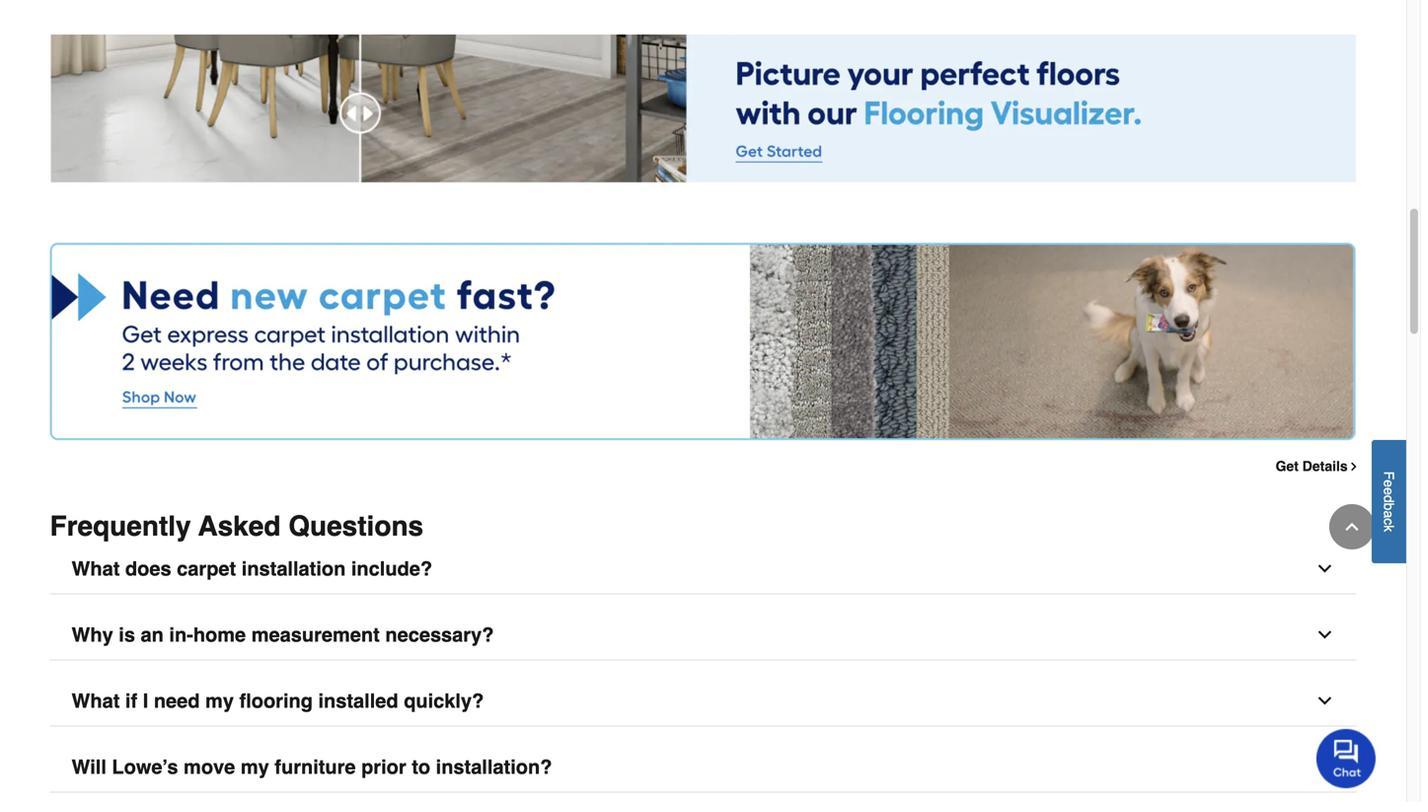 Task type: describe. For each thing, give the bounding box(es) containing it.
to
[[412, 756, 431, 779]]

scroll to top element
[[1330, 504, 1375, 550]]

my inside button
[[205, 690, 234, 713]]

if
[[125, 690, 137, 713]]

b
[[1382, 503, 1397, 511]]

necessary?
[[385, 624, 494, 647]]

asked
[[198, 511, 281, 543]]

why is an in-home measurement necessary?
[[72, 624, 494, 647]]

get details button
[[1276, 459, 1361, 475]]

home
[[193, 624, 246, 647]]

prior
[[361, 756, 406, 779]]

will
[[72, 756, 106, 779]]

in-
[[169, 624, 193, 647]]

installed
[[318, 690, 398, 713]]

frequently asked questions
[[50, 511, 424, 543]]

what for what does carpet installation include?
[[72, 558, 120, 581]]

k
[[1382, 525, 1397, 532]]

will lowe's move my furniture prior to installation?
[[72, 756, 552, 779]]

furniture
[[275, 756, 356, 779]]

what for what if i need my flooring installed quickly?
[[72, 690, 120, 713]]

need
[[154, 690, 200, 713]]

chevron up image
[[1343, 517, 1362, 537]]

get
[[1276, 459, 1299, 475]]

is
[[119, 624, 135, 647]]

questions
[[288, 511, 424, 543]]

f e e d b a c k
[[1382, 472, 1397, 532]]

chevron down image for will lowe's move my furniture prior to installation?
[[1315, 758, 1335, 778]]

what if i need my flooring installed quickly? button
[[50, 677, 1357, 727]]



Task type: locate. For each thing, give the bounding box(es) containing it.
i
[[143, 690, 148, 713]]

quickly?
[[404, 690, 484, 713]]

0 vertical spatial chevron down image
[[1315, 626, 1335, 645]]

what inside button
[[72, 690, 120, 713]]

f e e d b a c k button
[[1372, 440, 1407, 564]]

will lowe's move my furniture prior to installation? button
[[50, 743, 1357, 793]]

what does carpet installation include?
[[72, 558, 433, 581]]

2 e from the top
[[1382, 488, 1397, 495]]

does
[[125, 558, 171, 581]]

2 what from the top
[[72, 690, 120, 713]]

1 chevron down image from the top
[[1315, 626, 1335, 645]]

why
[[72, 624, 113, 647]]

chevron down image inside the what if i need my flooring installed quickly? button
[[1315, 692, 1335, 711]]

chevron down image inside the will lowe's move my furniture prior to installation? 'button'
[[1315, 758, 1335, 778]]

1 vertical spatial what
[[72, 690, 120, 713]]

1 vertical spatial chevron down image
[[1315, 758, 1335, 778]]

chat invite button image
[[1317, 729, 1377, 789]]

include?
[[351, 558, 433, 581]]

get details
[[1276, 459, 1348, 475]]

2 chevron down image from the top
[[1315, 758, 1335, 778]]

what left if
[[72, 690, 120, 713]]

e up d
[[1382, 480, 1397, 488]]

0 vertical spatial chevron down image
[[1315, 559, 1335, 579]]

installation?
[[436, 756, 552, 779]]

what down frequently
[[72, 558, 120, 581]]

f
[[1382, 472, 1397, 480]]

chevron down image for what does carpet installation include?
[[1315, 559, 1335, 579]]

1 chevron down image from the top
[[1315, 559, 1335, 579]]

chevron down image inside what does carpet installation include? button
[[1315, 559, 1335, 579]]

chevron down image for what if i need my flooring installed quickly?
[[1315, 692, 1335, 711]]

2 chevron down image from the top
[[1315, 692, 1335, 711]]

what
[[72, 558, 120, 581], [72, 690, 120, 713]]

my right move in the left of the page
[[241, 756, 269, 779]]

0 horizontal spatial my
[[205, 690, 234, 713]]

my right need on the bottom of the page
[[205, 690, 234, 713]]

1 horizontal spatial my
[[241, 756, 269, 779]]

chevron down image
[[1315, 559, 1335, 579], [1315, 692, 1335, 711]]

0 vertical spatial my
[[205, 690, 234, 713]]

e up b
[[1382, 488, 1397, 495]]

1 vertical spatial chevron down image
[[1315, 692, 1335, 711]]

an
[[141, 624, 164, 647]]

chevron down image
[[1315, 626, 1335, 645], [1315, 758, 1335, 778]]

lowe's
[[112, 756, 178, 779]]

chevron down image up chat invite button image
[[1315, 692, 1335, 711]]

1 what from the top
[[72, 558, 120, 581]]

1 e from the top
[[1382, 480, 1397, 488]]

d
[[1382, 495, 1397, 503]]

a
[[1382, 511, 1397, 518]]

chevron down image down scroll to top element
[[1315, 559, 1335, 579]]

installation
[[242, 558, 346, 581]]

move
[[184, 756, 235, 779]]

0 vertical spatial what
[[72, 558, 120, 581]]

why is an in-home measurement necessary? button
[[50, 611, 1357, 661]]

my inside 'button'
[[241, 756, 269, 779]]

1 vertical spatial my
[[241, 756, 269, 779]]

frequently
[[50, 511, 191, 543]]

flooring
[[239, 690, 313, 713]]

c
[[1382, 518, 1397, 525]]

chevron right image
[[1348, 460, 1361, 473]]

carpet
[[177, 558, 236, 581]]

what if i need my flooring installed quickly?
[[72, 690, 484, 713]]

chevron down image inside 'why is an in-home measurement necessary?' button
[[1315, 626, 1335, 645]]

what does carpet installation include? button
[[50, 545, 1357, 595]]

my
[[205, 690, 234, 713], [241, 756, 269, 779]]

get express carpet installation within two weeks from the date of purchase. restrictions apply. image
[[50, 242, 1357, 456]]

picture your perfect floors with our flooring visualizer. get started. image
[[50, 34, 1357, 183]]

details
[[1303, 459, 1348, 475]]

measurement
[[251, 624, 380, 647]]

what inside button
[[72, 558, 120, 581]]

e
[[1382, 480, 1397, 488], [1382, 488, 1397, 495]]

chevron down image for why is an in-home measurement necessary?
[[1315, 626, 1335, 645]]



Task type: vqa. For each thing, say whether or not it's contained in the screenshot.
c
yes



